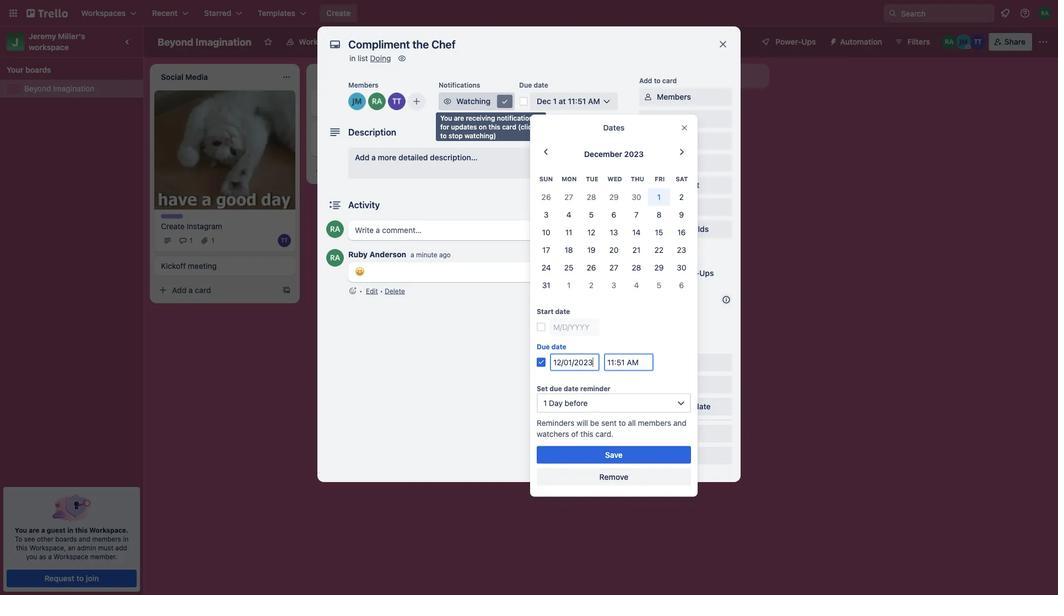 Task type: vqa. For each thing, say whether or not it's contained in the screenshot.
The Aug 25, 2020 At 7:49 Am link corresponding to Kene Ohiaeri deleted the Brand Strategy Document.docx attachment from Strategy Document
no



Task type: describe. For each thing, give the bounding box(es) containing it.
edit link
[[366, 287, 378, 295]]

sm image for archive
[[643, 428, 654, 439]]

0 vertical spatial members
[[348, 81, 379, 89]]

next month image
[[676, 146, 689, 159]]

29 for top 29 button
[[610, 192, 619, 201]]

custom fields
[[657, 225, 709, 234]]

1 horizontal spatial 26 button
[[580, 259, 603, 276]]

1 day before
[[544, 399, 588, 408]]

1 horizontal spatial 30 button
[[671, 259, 693, 276]]

labels link
[[640, 110, 732, 128]]

11 button
[[558, 223, 580, 241]]

you for you are a guest in this workspace. to see other boards and members in this workspace, an admin must add you as a workspace member.
[[15, 527, 27, 534]]

1 horizontal spatial 5 button
[[648, 276, 671, 294]]

description
[[348, 127, 397, 138]]

beyond imagination inside board name text field
[[158, 36, 252, 48]]

december
[[584, 150, 623, 159]]

edit • delete
[[366, 287, 405, 295]]

20
[[610, 245, 619, 254]]

0 horizontal spatial power-
[[640, 253, 663, 261]]

0 horizontal spatial due
[[519, 81, 532, 89]]

22 button
[[648, 241, 671, 259]]

j
[[12, 35, 19, 48]]

to inside button
[[76, 574, 84, 583]]

this inside reminders will be sent to all members and watchers of this card.
[[581, 429, 594, 438]]

remove button
[[537, 468, 691, 486]]

23 button
[[671, 241, 693, 259]]

0 horizontal spatial 2
[[589, 281, 594, 290]]

0 horizontal spatial beyond
[[24, 84, 51, 93]]

1 vertical spatial 29 button
[[648, 259, 671, 276]]

chef
[[376, 127, 393, 136]]

date down start date
[[552, 343, 567, 351]]

meeting
[[188, 261, 217, 270]]

more
[[378, 153, 397, 162]]

2 vertical spatial add a card
[[172, 286, 211, 295]]

color: purple, title: none image
[[161, 214, 183, 219]]

cover
[[657, 203, 679, 212]]

0 vertical spatial 27
[[565, 192, 574, 201]]

terry turtle (terryturtle) image down search field
[[971, 34, 986, 50]]

1 down "instagram"
[[211, 237, 215, 244]]

tue
[[586, 176, 599, 183]]

this down to
[[16, 544, 28, 552]]

2023
[[625, 150, 644, 159]]

labels
[[657, 114, 681, 124]]

ruby anderson (rubyanderson7) image inside primary element
[[1039, 7, 1052, 20]]

10 button
[[535, 223, 558, 241]]

stop
[[449, 132, 463, 139]]

sm image inside make template link
[[643, 401, 654, 412]]

2 horizontal spatial in
[[350, 54, 356, 63]]

28 for the bottommost 28 button
[[632, 263, 641, 272]]

0 horizontal spatial 4
[[567, 210, 572, 219]]

add another list button
[[620, 64, 770, 88]]

16 button
[[671, 223, 693, 241]]

0 horizontal spatial 2 button
[[580, 276, 603, 294]]

watching)
[[465, 132, 496, 139]]

card inside you are receiving notifications for updates on this card (click to stop watching)
[[502, 123, 517, 131]]

dec for dec 1 at 11:51 am
[[537, 97, 551, 106]]

0 vertical spatial add a card button
[[468, 96, 591, 114]]

terry turtle (terryturtle) image up the detailed
[[404, 139, 417, 152]]

start
[[537, 308, 554, 316]]

sm image inside "labels" link
[[643, 114, 654, 125]]

save
[[605, 450, 623, 459]]

1 horizontal spatial share button
[[990, 33, 1033, 51]]

primary element
[[0, 0, 1059, 26]]

updates
[[451, 123, 477, 131]]

request to join
[[44, 574, 99, 583]]

december 2023
[[584, 150, 644, 159]]

cover link
[[640, 198, 732, 216]]

19
[[587, 245, 596, 254]]

and inside reminders will be sent to all members and watchers of this card.
[[674, 418, 687, 427]]

this inside you are receiving notifications for updates on this card (click to stop watching)
[[489, 123, 501, 131]]

Search field
[[898, 5, 994, 22]]

a right as
[[48, 553, 52, 561]]

sm image down board
[[397, 53, 408, 64]]

(click
[[518, 123, 536, 131]]

0 horizontal spatial 1 button
[[558, 276, 580, 294]]

sm image left "mark due date as complete" checkbox
[[500, 96, 511, 107]]

1 down 25 button
[[567, 281, 571, 290]]

1 horizontal spatial 4
[[634, 281, 639, 290]]

watching
[[457, 97, 491, 106]]

reminder
[[581, 385, 611, 393]]

this up admin
[[75, 527, 88, 534]]

Board name text field
[[152, 33, 257, 51]]

custom
[[657, 225, 686, 234]]

1 vertical spatial jeremy miller (jeremymiller198) image
[[419, 139, 432, 152]]

members link
[[640, 88, 732, 106]]

24
[[542, 263, 551, 272]]

add a more detailed description… link
[[348, 148, 631, 179]]

1 vertical spatial imagination
[[53, 84, 94, 93]]

other
[[37, 535, 53, 543]]

date right start
[[556, 308, 570, 316]]

on
[[479, 123, 487, 131]]

1 vertical spatial share button
[[640, 447, 732, 465]]

workspace inside you are a guest in this workspace. to see other boards and members in this workspace, an admin must add you as a workspace member.
[[54, 553, 88, 561]]

dec 1 at 11:51 am
[[537, 97, 600, 106]]

add
[[115, 544, 127, 552]]

0 vertical spatial due date
[[519, 81, 548, 89]]

1 horizontal spatial 30
[[677, 263, 687, 272]]

card up activity
[[352, 166, 368, 175]]

create for create instagram
[[161, 222, 185, 231]]

a up notifications
[[502, 100, 506, 109]]

2 vertical spatial add a card button
[[154, 281, 278, 299]]

beyond inside board name text field
[[158, 36, 193, 48]]

0 vertical spatial 26
[[542, 192, 551, 201]]

make template
[[657, 402, 711, 411]]

1 horizontal spatial 2 button
[[671, 188, 693, 206]]

day
[[549, 399, 563, 408]]

sm image down the notifications
[[442, 96, 453, 107]]

Add time text field
[[604, 354, 654, 371]]

3 for 3 button to the top
[[544, 210, 549, 219]]

delete
[[385, 287, 405, 295]]

a minute ago link
[[411, 251, 451, 259]]

25
[[564, 263, 574, 272]]

create from template… image
[[595, 100, 604, 109]]

1 down "description"
[[367, 142, 370, 149]]

attachment button
[[640, 176, 732, 194]]

10
[[542, 228, 551, 237]]

thoughts thinking
[[318, 95, 348, 111]]

card up notifications
[[508, 100, 524, 109]]

filters button
[[891, 33, 934, 51]]

14
[[633, 228, 641, 237]]

wed
[[608, 176, 622, 183]]

member.
[[90, 553, 117, 561]]

0 notifications image
[[999, 7, 1012, 20]]

detailed
[[399, 153, 428, 162]]

before
[[565, 399, 588, 408]]

17 button
[[535, 241, 558, 259]]

0 horizontal spatial power-ups
[[640, 253, 675, 261]]

members inside reminders will be sent to all members and watchers of this card.
[[638, 418, 672, 427]]

ruby anderson (rubyanderson7) image left ruby
[[326, 249, 344, 267]]

beyond imagination link
[[24, 83, 137, 94]]

workspace.
[[89, 527, 129, 534]]

1 vertical spatial 27 button
[[603, 259, 625, 276]]

ruby
[[348, 250, 368, 259]]

1 horizontal spatial 2
[[680, 192, 684, 201]]

of
[[571, 429, 579, 438]]

close popover image
[[680, 124, 689, 132]]

make template link
[[640, 398, 732, 416]]

you are receiving notifications for updates on this card (click to stop watching)
[[441, 114, 537, 139]]

the
[[363, 127, 374, 136]]

add inside "link"
[[657, 269, 672, 278]]

show details
[[577, 200, 623, 210]]

archive
[[657, 429, 685, 438]]

date up dec 1 at 11:51 am
[[534, 81, 548, 89]]

thoughts
[[318, 95, 348, 103]]

ruby anderson (rubyanderson7) image down search field
[[942, 34, 958, 50]]

1 vertical spatial 28 button
[[625, 259, 648, 276]]

last month image
[[540, 146, 553, 159]]

1 vertical spatial due date
[[537, 343, 567, 351]]

your boards
[[7, 65, 51, 74]]

1 left day
[[544, 399, 547, 408]]

0 horizontal spatial 4 button
[[558, 206, 580, 223]]

filters
[[908, 37, 931, 46]]

0 horizontal spatial 26 button
[[535, 188, 558, 206]]

Mark due date as complete checkbox
[[519, 97, 528, 106]]

1 m/d/yyyy text field from the top
[[550, 318, 600, 336]]

your
[[7, 65, 23, 74]]

sun
[[540, 176, 553, 183]]

add inside button
[[640, 71, 654, 80]]

0 vertical spatial 1 button
[[648, 188, 671, 206]]

watching button
[[439, 93, 515, 110]]

card up members link
[[663, 77, 677, 84]]

search image
[[889, 9, 898, 18]]

0 vertical spatial 29 button
[[603, 188, 625, 206]]

notifications
[[497, 114, 537, 122]]

1 horizontal spatial add a card
[[329, 166, 368, 175]]

workspace
[[29, 43, 69, 52]]

card.
[[596, 429, 614, 438]]

0 vertical spatial 27 button
[[558, 188, 580, 206]]

workspace visible
[[299, 37, 365, 46]]

dec for dec 1
[[331, 142, 343, 149]]

8
[[657, 210, 662, 219]]

all
[[628, 418, 636, 427]]

due
[[550, 385, 562, 393]]

0 horizontal spatial boards
[[25, 65, 51, 74]]

show details link
[[570, 196, 630, 214]]

0 vertical spatial 6 button
[[603, 206, 625, 223]]

ruby anderson (rubyanderson7) image up description…
[[434, 139, 448, 152]]

ups inside power-ups button
[[802, 37, 816, 46]]

terry turtle (terryturtle) image left add members to card image
[[388, 93, 406, 110]]

0 horizontal spatial jeremy miller (jeremymiller198) image
[[348, 93, 366, 110]]

create for create
[[326, 9, 351, 18]]

1 horizontal spatial 3 button
[[603, 276, 625, 294]]



Task type: locate. For each thing, give the bounding box(es) containing it.
members up must
[[92, 535, 121, 543]]

0 horizontal spatial 6
[[612, 210, 617, 219]]

ruby anderson a minute ago
[[348, 250, 451, 259]]

color: bold red, title: "thoughts" element
[[318, 95, 348, 103]]

create from template… image for add a card button to the middle
[[439, 167, 448, 175]]

0 vertical spatial 26 button
[[535, 188, 558, 206]]

1 vertical spatial 6 button
[[671, 276, 693, 294]]

minute
[[416, 251, 438, 259]]

jeremy miller (jeremymiller198) image
[[348, 93, 366, 110], [419, 139, 432, 152]]

1 vertical spatial 29
[[655, 263, 664, 272]]

15 button
[[648, 223, 671, 241]]

your boards with 1 items element
[[7, 63, 131, 77]]

you up 'for' at the left
[[441, 114, 452, 122]]

notifications
[[439, 81, 480, 89]]

add reaction image
[[348, 286, 357, 297]]

1 vertical spatial 1 button
[[558, 276, 580, 294]]

sm image for members
[[643, 92, 654, 103]]

thinking link
[[318, 101, 445, 112]]

are up see
[[29, 527, 39, 534]]

at
[[559, 97, 566, 106]]

1 horizontal spatial workspace
[[299, 37, 340, 46]]

3 button
[[535, 206, 558, 223], [603, 276, 625, 294]]

8 button
[[648, 206, 671, 223]]

6 down add power-ups
[[679, 281, 684, 290]]

18 button
[[558, 241, 580, 259]]

imagination inside board name text field
[[196, 36, 252, 48]]

23
[[677, 245, 687, 254]]

workspace down an
[[54, 553, 88, 561]]

sm image left archive
[[643, 428, 654, 439]]

list inside button
[[686, 71, 697, 80]]

1 vertical spatial boards
[[55, 535, 77, 543]]

28 down 21 button
[[632, 263, 641, 272]]

jeremy miller (jeremymiller198) image up add a more detailed description… at left
[[419, 139, 432, 152]]

30 button down 23 at the top right of page
[[671, 259, 693, 276]]

this
[[489, 123, 501, 131], [581, 429, 594, 438], [75, 527, 88, 534], [16, 544, 28, 552]]

28 button
[[580, 188, 603, 206], [625, 259, 648, 276]]

21
[[633, 245, 641, 254]]

0 vertical spatial create
[[326, 9, 351, 18]]

sm image inside members link
[[643, 92, 654, 103]]

create
[[326, 9, 351, 18], [161, 222, 185, 231]]

1 button up 8
[[648, 188, 671, 206]]

1 vertical spatial add a card
[[329, 166, 368, 175]]

0 vertical spatial 28 button
[[580, 188, 603, 206]]

0 horizontal spatial 30 button
[[625, 188, 648, 206]]

reminders
[[537, 418, 575, 427]]

are for a
[[29, 527, 39, 534]]

5 for 5 button to the left
[[589, 210, 594, 219]]

21 button
[[625, 241, 648, 259]]

due down start
[[537, 343, 550, 351]]

1 horizontal spatial 28
[[632, 263, 641, 272]]

workspace inside 'button'
[[299, 37, 340, 46]]

30 button up 7
[[625, 188, 648, 206]]

6 for bottom 6 button
[[679, 281, 684, 290]]

1 horizontal spatial ups
[[700, 269, 714, 278]]

28 button down 21
[[625, 259, 648, 276]]

28 button down tue
[[580, 188, 603, 206]]

1 vertical spatial add a card button
[[311, 162, 434, 180]]

1 vertical spatial due
[[537, 343, 550, 351]]

1 horizontal spatial 26
[[587, 263, 596, 272]]

5 for rightmost 5 button
[[657, 281, 662, 290]]

2 vertical spatial power-
[[674, 269, 700, 278]]

must
[[98, 544, 114, 552]]

0 vertical spatial due
[[519, 81, 532, 89]]

due
[[519, 81, 532, 89], [537, 343, 550, 351]]

add another list
[[640, 71, 697, 80]]

0 horizontal spatial dec
[[331, 142, 343, 149]]

terry turtle (terryturtle) image
[[971, 34, 986, 50], [388, 93, 406, 110], [404, 139, 417, 152], [278, 234, 291, 247]]

20 button
[[603, 241, 625, 259]]

jeremy miller (jeremymiller198) image
[[956, 34, 972, 50]]

a left the more
[[372, 153, 376, 162]]

create from template… image for add a card button to the bottom
[[282, 286, 291, 295]]

sm image for cover
[[643, 202, 654, 213]]

9
[[679, 210, 684, 219]]

0 horizontal spatial 5
[[589, 210, 594, 219]]

1 horizontal spatial 5
[[657, 281, 662, 290]]

Dec 1 checkbox
[[318, 139, 351, 152]]

share for the bottom share button
[[657, 451, 678, 460]]

you inside you are receiving notifications for updates on this card (click to stop watching)
[[441, 114, 452, 122]]

sm image inside move link
[[643, 357, 654, 368]]

ups inside "add power-ups" "link"
[[700, 269, 714, 278]]

and inside you are a guest in this workspace. to see other boards and members in this workspace, an admin must add you as a workspace member.
[[79, 535, 90, 543]]

1 horizontal spatial members
[[657, 92, 691, 101]]

4 button
[[558, 206, 580, 223], [625, 276, 648, 294]]

4 button down 21 button
[[625, 276, 648, 294]]

sm image
[[825, 33, 841, 49], [643, 92, 654, 103], [643, 114, 654, 125], [643, 202, 654, 213], [643, 357, 654, 368], [643, 428, 654, 439]]

3 up 10
[[544, 210, 549, 219]]

fields
[[688, 225, 709, 234]]

and
[[674, 418, 687, 427], [79, 535, 90, 543]]

add a card
[[485, 100, 524, 109], [329, 166, 368, 175], [172, 286, 211, 295]]

1 vertical spatial 2 button
[[580, 276, 603, 294]]

instagram
[[187, 222, 222, 231]]

1 vertical spatial create from template… image
[[282, 286, 291, 295]]

0 vertical spatial ups
[[802, 37, 816, 46]]

add inside button
[[657, 314, 672, 323]]

to up members link
[[654, 77, 661, 84]]

this right on
[[489, 123, 501, 131]]

jeremy
[[29, 32, 56, 41]]

list
[[358, 54, 368, 63], [686, 71, 697, 80]]

members down in list doing
[[348, 81, 379, 89]]

create instagram link
[[161, 221, 289, 232]]

sm image right power-ups button
[[825, 33, 841, 49]]

dates
[[604, 123, 625, 132]]

dec inside option
[[331, 142, 343, 149]]

dec down the compliment
[[331, 142, 343, 149]]

request to join button
[[7, 570, 137, 588]]

0 vertical spatial 4
[[567, 210, 572, 219]]

add a card up notifications
[[485, 100, 524, 109]]

30 down 23 button
[[677, 263, 687, 272]]

0 vertical spatial beyond
[[158, 36, 193, 48]]

0 vertical spatial dec
[[537, 97, 551, 106]]

imagination left 'star or unstar board' image
[[196, 36, 252, 48]]

1 vertical spatial 30
[[677, 263, 687, 272]]

to inside reminders will be sent to all members and watchers of this card.
[[619, 418, 626, 427]]

create from template… image
[[439, 167, 448, 175], [282, 286, 291, 295]]

1 vertical spatial members
[[657, 92, 691, 101]]

26 button down 19
[[580, 259, 603, 276]]

a left minute
[[411, 251, 414, 259]]

0 horizontal spatial 28 button
[[580, 188, 603, 206]]

1 horizontal spatial 4 button
[[625, 276, 648, 294]]

30 button
[[625, 188, 648, 206], [671, 259, 693, 276]]

1 vertical spatial power-
[[640, 253, 663, 261]]

0 vertical spatial are
[[454, 114, 464, 122]]

1 horizontal spatial dec
[[537, 97, 551, 106]]

6 down details
[[612, 210, 617, 219]]

boards up an
[[55, 535, 77, 543]]

3 for rightmost 3 button
[[612, 281, 617, 290]]

and up admin
[[79, 535, 90, 543]]

27 down mon
[[565, 192, 574, 201]]

are for receiving
[[454, 114, 464, 122]]

to down 'for' at the left
[[441, 132, 447, 139]]

M/D/YYYY text field
[[550, 318, 600, 336], [550, 354, 600, 371]]

17
[[543, 245, 550, 254]]

ups left automation 'button'
[[802, 37, 816, 46]]

1 inside dec 1 option
[[345, 142, 348, 149]]

a up 'other'
[[41, 527, 45, 534]]

sm image
[[397, 53, 408, 64], [442, 96, 453, 107], [500, 96, 511, 107], [643, 401, 654, 412]]

0 vertical spatial 30
[[632, 192, 642, 201]]

2 down the attachment
[[680, 192, 684, 201]]

power- inside button
[[776, 37, 802, 46]]

0 vertical spatial add a card
[[485, 100, 524, 109]]

workspace
[[299, 37, 340, 46], [54, 553, 88, 561]]

add a card button down kickoff meeting link
[[154, 281, 278, 299]]

jeremy miller (jeremymiller198) image right thoughts thinking
[[348, 93, 366, 110]]

dec left at
[[537, 97, 551, 106]]

sm image left 'labels'
[[643, 114, 654, 125]]

add button button
[[640, 310, 732, 328]]

1 vertical spatial beyond imagination
[[24, 84, 94, 93]]

0 vertical spatial imagination
[[196, 36, 252, 48]]

0 horizontal spatial in
[[67, 527, 73, 534]]

1 horizontal spatial in
[[123, 535, 129, 543]]

29 down the wed
[[610, 192, 619, 201]]

share
[[1005, 37, 1026, 46], [657, 451, 678, 460]]

2 m/d/yyyy text field from the top
[[550, 354, 600, 371]]

5
[[589, 210, 594, 219], [657, 281, 662, 290]]

card down meeting
[[195, 286, 211, 295]]

customize views image
[[426, 36, 437, 47]]

1 vertical spatial members
[[92, 535, 121, 543]]

1 horizontal spatial due
[[537, 343, 550, 351]]

0 horizontal spatial imagination
[[53, 84, 94, 93]]

4 down 21 button
[[634, 281, 639, 290]]

1 vertical spatial dec
[[331, 142, 343, 149]]

16
[[678, 228, 686, 237]]

are inside you are receiving notifications for updates on this card (click to stop watching)
[[454, 114, 464, 122]]

due date
[[519, 81, 548, 89], [537, 343, 567, 351]]

1 vertical spatial workspace
[[54, 553, 88, 561]]

0 horizontal spatial list
[[358, 54, 368, 63]]

1 vertical spatial and
[[79, 535, 90, 543]]

28 for the topmost 28 button
[[587, 192, 596, 201]]

ruby anderson (rubyanderson7) image up compliment the chef link on the left top of the page
[[368, 93, 386, 110]]

to inside you are receiving notifications for updates on this card (click to stop watching)
[[441, 132, 447, 139]]

workspace left "visible"
[[299, 37, 340, 46]]

you are a guest in this workspace. to see other boards and members in this workspace, an admin must add you as a workspace member.
[[15, 527, 129, 561]]

1 inside dec 1 at 11:51 am button
[[553, 97, 557, 106]]

back to home image
[[26, 4, 68, 22]]

add a card button up activity
[[311, 162, 434, 180]]

you inside you are a guest in this workspace. to see other boards and members in this workspace, an admin must add you as a workspace member.
[[15, 527, 27, 534]]

beyond
[[158, 36, 193, 48], [24, 84, 51, 93]]

power-ups button
[[754, 33, 823, 51]]

1 up cover
[[658, 192, 661, 201]]

beyond imagination
[[158, 36, 252, 48], [24, 84, 94, 93]]

0 vertical spatial members
[[638, 418, 672, 427]]

description…
[[430, 153, 478, 162]]

2 button up 9
[[671, 188, 693, 206]]

2 button down 19 button
[[580, 276, 603, 294]]

7 button
[[625, 206, 648, 223]]

ruby anderson (rubyanderson7) image
[[1039, 7, 1052, 20], [942, 34, 958, 50], [368, 93, 386, 110], [434, 139, 448, 152], [326, 249, 344, 267]]

1 horizontal spatial create
[[326, 9, 351, 18]]

in list doing
[[350, 54, 391, 63]]

5 down add power-ups
[[657, 281, 662, 290]]

doing
[[370, 54, 391, 63]]

miller's
[[58, 32, 85, 41]]

Write a comment text field
[[348, 221, 631, 240]]

create inside button
[[326, 9, 351, 18]]

1 button down '25' on the right top
[[558, 276, 580, 294]]

star or unstar board image
[[264, 37, 273, 46]]

due date down start date
[[537, 343, 567, 351]]

1 vertical spatial you
[[15, 527, 27, 534]]

guest
[[47, 527, 66, 534]]

a inside ruby anderson a minute ago
[[411, 251, 414, 259]]

you for you are receiving notifications for updates on this card (click to stop watching)
[[441, 114, 452, 122]]

1 down 'create instagram'
[[190, 237, 193, 244]]

move
[[657, 358, 677, 367]]

compliment the chef link
[[318, 126, 445, 137]]

26 down sun
[[542, 192, 551, 201]]

sm image inside 'archive' link
[[643, 428, 654, 439]]

1 vertical spatial are
[[29, 527, 39, 534]]

grinning image
[[355, 267, 365, 277]]

0 horizontal spatial members
[[92, 535, 121, 543]]

2 horizontal spatial add a card
[[485, 100, 524, 109]]

1 down the compliment
[[345, 142, 348, 149]]

are inside you are a guest in this workspace. to see other boards and members in this workspace, an admin must add you as a workspace member.
[[29, 527, 39, 534]]

m/d/yyyy text field up set due date reminder
[[550, 354, 600, 371]]

7
[[635, 210, 639, 219]]

1 vertical spatial 2
[[589, 281, 594, 290]]

visible
[[342, 37, 365, 46]]

26 down 19 button
[[587, 263, 596, 272]]

1 vertical spatial 4 button
[[625, 276, 648, 294]]

due up "mark due date as complete" checkbox
[[519, 81, 532, 89]]

archive link
[[640, 425, 732, 443]]

5 button down 22 button
[[648, 276, 671, 294]]

1 horizontal spatial power-ups
[[776, 37, 816, 46]]

0 horizontal spatial 27 button
[[558, 188, 580, 206]]

a down kickoff meeting
[[189, 286, 193, 295]]

show menu image
[[1038, 36, 1049, 47]]

list right another
[[686, 71, 697, 80]]

0 vertical spatial 2 button
[[671, 188, 693, 206]]

m/d/yyyy text field down start date
[[550, 318, 600, 336]]

add button
[[657, 314, 698, 323]]

None text field
[[343, 34, 707, 54]]

create button
[[320, 4, 357, 22]]

set due date reminder
[[537, 385, 611, 393]]

1 vertical spatial share
[[657, 451, 678, 460]]

1 vertical spatial list
[[686, 71, 697, 80]]

25 button
[[558, 259, 580, 276]]

6 button
[[603, 206, 625, 223], [671, 276, 693, 294]]

members inside you are a guest in this workspace. to see other boards and members in this workspace, an admin must add you as a workspace member.
[[92, 535, 121, 543]]

ruby anderson (rubyanderson7) image
[[326, 221, 344, 238]]

4 button up 11
[[558, 206, 580, 223]]

1 horizontal spatial you
[[441, 114, 452, 122]]

delete link
[[385, 287, 405, 295]]

boards inside you are a guest in this workspace. to see other boards and members in this workspace, an admin must add you as a workspace member.
[[55, 535, 77, 543]]

0 vertical spatial 5
[[589, 210, 594, 219]]

share button down the '0 notifications' icon
[[990, 33, 1033, 51]]

0 horizontal spatial 5 button
[[580, 206, 603, 223]]

0 vertical spatial boards
[[25, 65, 51, 74]]

imagination
[[196, 36, 252, 48], [53, 84, 94, 93]]

sm image for automation
[[825, 33, 841, 49]]

sat
[[676, 176, 688, 183]]

1 horizontal spatial 1 button
[[648, 188, 671, 206]]

31 button
[[535, 276, 558, 294]]

list left doing
[[358, 54, 368, 63]]

dec inside button
[[537, 97, 551, 106]]

sm image inside cover link
[[643, 202, 654, 213]]

0 horizontal spatial 6 button
[[603, 206, 625, 223]]

details
[[599, 200, 623, 210]]

4 up 11
[[567, 210, 572, 219]]

terry turtle (terryturtle) image left ruby anderson (rubyanderson7) image
[[278, 234, 291, 247]]

boards right your
[[25, 65, 51, 74]]

in up add
[[123, 535, 129, 543]]

will
[[577, 418, 588, 427]]

add a card down the dec 1
[[329, 166, 368, 175]]

28 down tue
[[587, 192, 596, 201]]

0 horizontal spatial you
[[15, 527, 27, 534]]

you
[[441, 114, 452, 122], [15, 527, 27, 534]]

sm image inside automation 'button'
[[825, 33, 841, 49]]

automation
[[841, 37, 883, 46]]

6 for the topmost 6 button
[[612, 210, 617, 219]]

thu
[[631, 176, 645, 183]]

1 button
[[648, 188, 671, 206], [558, 276, 580, 294]]

dec 1
[[331, 142, 348, 149]]

1 vertical spatial power-ups
[[640, 253, 675, 261]]

29 button down the 22
[[648, 259, 671, 276]]

ups down fields
[[700, 269, 714, 278]]

0 horizontal spatial share button
[[640, 447, 732, 465]]

1 horizontal spatial add a card button
[[311, 162, 434, 180]]

0 horizontal spatial workspace
[[54, 553, 88, 561]]

0 vertical spatial share
[[1005, 37, 1026, 46]]

are up updates
[[454, 114, 464, 122]]

to left 'join'
[[76, 574, 84, 583]]

0 vertical spatial 5 button
[[580, 206, 603, 223]]

share for the rightmost share button
[[1005, 37, 1026, 46]]

1 vertical spatial ups
[[663, 253, 675, 261]]

sent
[[602, 418, 617, 427]]

add power-ups
[[657, 269, 714, 278]]

receiving
[[466, 114, 495, 122]]

0 vertical spatial 29
[[610, 192, 619, 201]]

0 horizontal spatial and
[[79, 535, 90, 543]]

0 vertical spatial 3 button
[[535, 206, 558, 223]]

1 vertical spatial 27
[[610, 263, 619, 272]]

button
[[674, 314, 698, 323]]

0 horizontal spatial 30
[[632, 192, 642, 201]]

card down notifications
[[502, 123, 517, 131]]

date up before
[[564, 385, 579, 393]]

0 vertical spatial in
[[350, 54, 356, 63]]

1 horizontal spatial 27
[[610, 263, 619, 272]]

9 button
[[671, 206, 693, 223]]

0 vertical spatial and
[[674, 418, 687, 427]]

1 horizontal spatial share
[[1005, 37, 1026, 46]]

ruby anderson (rubyanderson7) image right open information menu 'icon'
[[1039, 7, 1052, 20]]

0 horizontal spatial ups
[[663, 253, 675, 261]]

1 horizontal spatial 29
[[655, 263, 664, 272]]

add to card
[[640, 77, 677, 84]]

•
[[380, 287, 383, 295]]

add a card down kickoff meeting
[[172, 286, 211, 295]]

compliment the chef
[[318, 127, 393, 136]]

6 button up the 13
[[603, 206, 625, 223]]

open information menu image
[[1020, 8, 1031, 19]]

power-ups inside button
[[776, 37, 816, 46]]

2 down 19 button
[[589, 281, 594, 290]]

a down the dec 1
[[345, 166, 349, 175]]

due date up "mark due date as complete" checkbox
[[519, 81, 548, 89]]

imagination down your boards with 1 items element
[[53, 84, 94, 93]]

1
[[553, 97, 557, 106], [345, 142, 348, 149], [367, 142, 370, 149], [658, 192, 661, 201], [190, 237, 193, 244], [211, 237, 215, 244], [567, 281, 571, 290], [544, 399, 547, 408]]

29 for bottom 29 button
[[655, 263, 664, 272]]

1 vertical spatial 28
[[632, 263, 641, 272]]

0 vertical spatial list
[[358, 54, 368, 63]]

add members to card image
[[412, 96, 421, 107]]

as
[[39, 553, 46, 561]]

0 vertical spatial 2
[[680, 192, 684, 201]]

power- inside "link"
[[674, 269, 700, 278]]

members up archive
[[638, 418, 672, 427]]

ago
[[439, 251, 451, 259]]

0 horizontal spatial 28
[[587, 192, 596, 201]]

27 down 20 button at the top of page
[[610, 263, 619, 272]]

5 button up 12
[[580, 206, 603, 223]]

add a card button up notifications
[[468, 96, 591, 114]]



